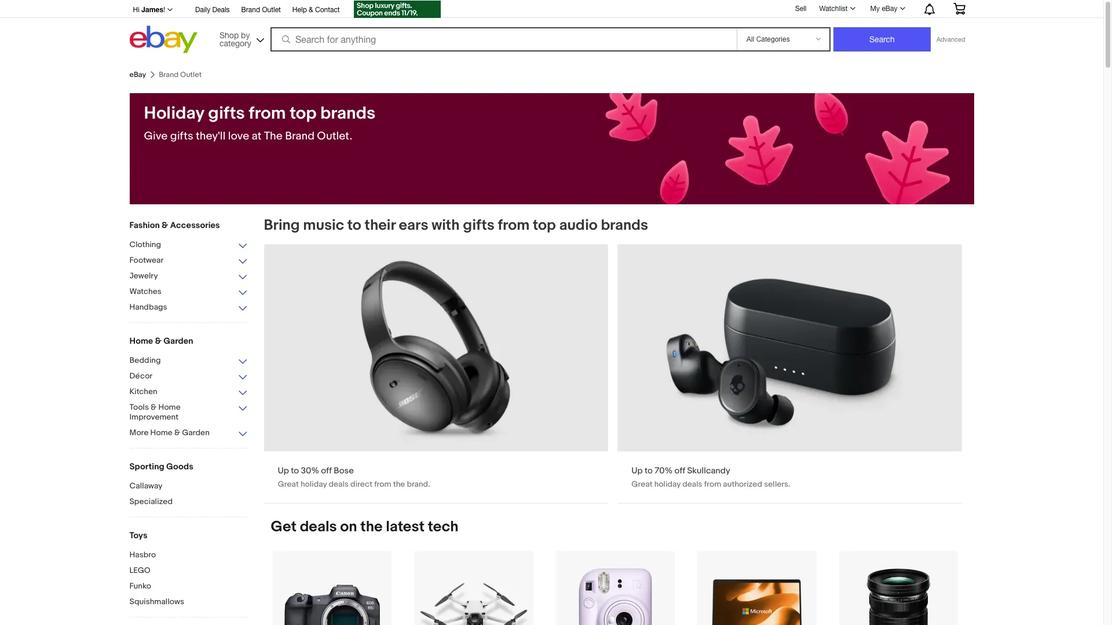 Task type: locate. For each thing, give the bounding box(es) containing it.
give
[[144, 130, 168, 143]]

1 horizontal spatial to
[[348, 217, 361, 235]]

they'll
[[196, 130, 226, 143]]

great
[[278, 480, 299, 490], [632, 480, 653, 490]]

shop
[[220, 30, 239, 40]]

watchlist
[[820, 5, 848, 13]]

to inside up to 70% off skullcandy great holiday deals from authorized sellers.
[[645, 466, 653, 477]]

the left brand.
[[393, 480, 405, 490]]

daily deals link
[[195, 4, 230, 17]]

garden
[[164, 336, 193, 347], [182, 428, 210, 438]]

30%
[[301, 466, 319, 477]]

& for contact
[[309, 6, 313, 14]]

contact
[[315, 6, 340, 14]]

main content
[[257, 217, 974, 626]]

off right 30%
[[321, 466, 332, 477]]

1 vertical spatial ebay
[[129, 70, 146, 79]]

great for up to 30% off bose
[[278, 480, 299, 490]]

0 horizontal spatial to
[[291, 466, 299, 477]]

tools
[[129, 403, 149, 413]]

top inside the holiday gifts from top brands give gifts they'll love at the brand outlet.
[[290, 103, 317, 124]]

home
[[129, 336, 153, 347], [158, 403, 181, 413], [150, 428, 173, 438]]

None submit
[[834, 27, 931, 52]]

up left 30%
[[278, 466, 289, 477]]

list
[[257, 551, 974, 626]]

fashion
[[129, 220, 160, 231]]

help & contact
[[293, 6, 340, 14]]

sellers.
[[764, 480, 791, 490]]

& right tools
[[151, 403, 157, 413]]

0 vertical spatial gifts
[[208, 103, 245, 124]]

from
[[249, 103, 286, 124], [498, 217, 530, 235], [374, 480, 391, 490], [704, 480, 721, 490]]

0 horizontal spatial great
[[278, 480, 299, 490]]

0 horizontal spatial gifts
[[170, 130, 193, 143]]

1 up from the left
[[278, 466, 289, 477]]

the right on
[[361, 519, 383, 536]]

& for garden
[[155, 336, 162, 347]]

great inside up to 70% off skullcandy great holiday deals from authorized sellers.
[[632, 480, 653, 490]]

audio
[[559, 217, 598, 235]]

jewelry button
[[129, 271, 248, 282]]

up left "70%"
[[632, 466, 643, 477]]

2 horizontal spatial to
[[645, 466, 653, 477]]

off inside up to 70% off skullcandy great holiday deals from authorized sellers.
[[675, 466, 685, 477]]

get
[[271, 519, 297, 536]]

deals down bose
[[329, 480, 349, 490]]

0 vertical spatial brand
[[241, 6, 260, 14]]

1 vertical spatial top
[[533, 217, 556, 235]]

garden down tools & home improvement 'dropdown button'
[[182, 428, 210, 438]]

off inside up to 30% off bose great holiday deals direct from the brand.
[[321, 466, 332, 477]]

& right help
[[309, 6, 313, 14]]

get the coupon image
[[354, 1, 441, 18]]

2 holiday from the left
[[655, 480, 681, 490]]

hasbro
[[129, 550, 156, 560]]

top inside main content
[[533, 217, 556, 235]]

0 horizontal spatial top
[[290, 103, 317, 124]]

holiday inside up to 30% off bose great holiday deals direct from the brand.
[[301, 480, 327, 490]]

1 vertical spatial gifts
[[170, 130, 193, 143]]

home down kitchen dropdown button
[[158, 403, 181, 413]]

1 holiday from the left
[[301, 480, 327, 490]]

the
[[393, 480, 405, 490], [361, 519, 383, 536]]

deals for skullcandy
[[683, 480, 703, 490]]

deals down skullcandy
[[683, 480, 703, 490]]

callaway link
[[129, 481, 248, 492]]

1 vertical spatial garden
[[182, 428, 210, 438]]

bedding
[[129, 356, 161, 366]]

& inside account navigation
[[309, 6, 313, 14]]

2 off from the left
[[675, 466, 685, 477]]

deals inside up to 30% off bose great holiday deals direct from the brand.
[[329, 480, 349, 490]]

& right fashion
[[162, 220, 168, 231]]

sporting
[[129, 462, 164, 473]]

holiday down "70%"
[[655, 480, 681, 490]]

deals for bose
[[329, 480, 349, 490]]

kitchen
[[129, 387, 157, 397]]

& up bedding
[[155, 336, 162, 347]]

1 horizontal spatial holiday
[[655, 480, 681, 490]]

gifts right with on the top of page
[[463, 217, 495, 235]]

up inside up to 70% off skullcandy great holiday deals from authorized sellers.
[[632, 466, 643, 477]]

brand right the
[[285, 130, 315, 143]]

daily deals
[[195, 6, 230, 14]]

1 horizontal spatial off
[[675, 466, 685, 477]]

1 horizontal spatial great
[[632, 480, 653, 490]]

advanced
[[937, 36, 966, 43]]

brands inside the holiday gifts from top brands give gifts they'll love at the brand outlet.
[[320, 103, 376, 124]]

lego link
[[129, 566, 248, 577]]

gifts up love
[[208, 103, 245, 124]]

1 great from the left
[[278, 480, 299, 490]]

0 horizontal spatial ebay
[[129, 70, 146, 79]]

to left 30%
[[291, 466, 299, 477]]

great inside up to 30% off bose great holiday deals direct from the brand.
[[278, 480, 299, 490]]

ebay up holiday
[[129, 70, 146, 79]]

to
[[348, 217, 361, 235], [291, 466, 299, 477], [645, 466, 653, 477]]

bring music to their ears with gifts from top audio brands
[[264, 217, 648, 235]]

brands inside main content
[[601, 217, 648, 235]]

to inside up to 30% off bose great holiday deals direct from the brand.
[[291, 466, 299, 477]]

top
[[290, 103, 317, 124], [533, 217, 556, 235]]

home up bedding
[[129, 336, 153, 347]]

1 horizontal spatial gifts
[[208, 103, 245, 124]]

outlet.
[[317, 130, 352, 143]]

0 vertical spatial brands
[[320, 103, 376, 124]]

up to 70% off skullcandy great holiday deals from authorized sellers.
[[632, 466, 791, 490]]

0 horizontal spatial up
[[278, 466, 289, 477]]

0 horizontal spatial off
[[321, 466, 332, 477]]

shop by category
[[220, 30, 251, 48]]

0 vertical spatial ebay
[[882, 5, 898, 13]]

gifts down holiday
[[170, 130, 193, 143]]

0 vertical spatial home
[[129, 336, 153, 347]]

2 up from the left
[[632, 466, 643, 477]]

fashion & accessories
[[129, 220, 220, 231]]

to for up to 70% off skullcandy
[[645, 466, 653, 477]]

advanced link
[[931, 28, 971, 51]]

gifts inside main content
[[463, 217, 495, 235]]

1 horizontal spatial brands
[[601, 217, 648, 235]]

love
[[228, 130, 249, 143]]

jewelry
[[129, 271, 158, 281]]

james
[[141, 5, 163, 14]]

up inside up to 30% off bose great holiday deals direct from the brand.
[[278, 466, 289, 477]]

1 off from the left
[[321, 466, 332, 477]]

squishmallows
[[129, 597, 184, 607]]

0 horizontal spatial brand
[[241, 6, 260, 14]]

ebay inside account navigation
[[882, 5, 898, 13]]

holiday
[[301, 480, 327, 490], [655, 480, 681, 490]]

ears
[[399, 217, 428, 235]]

2 great from the left
[[632, 480, 653, 490]]

0 vertical spatial top
[[290, 103, 317, 124]]

1 horizontal spatial top
[[533, 217, 556, 235]]

2 vertical spatial gifts
[[463, 217, 495, 235]]

1 vertical spatial the
[[361, 519, 383, 536]]

deals
[[329, 480, 349, 490], [683, 480, 703, 490], [300, 519, 337, 536]]

great for up to 70% off skullcandy
[[632, 480, 653, 490]]

deals inside up to 70% off skullcandy great holiday deals from authorized sellers.
[[683, 480, 703, 490]]

accessories
[[170, 220, 220, 231]]

1 vertical spatial brands
[[601, 217, 648, 235]]

by
[[241, 30, 250, 40]]

0 vertical spatial the
[[393, 480, 405, 490]]

2 horizontal spatial gifts
[[463, 217, 495, 235]]

up for up to 70% off skullcandy
[[632, 466, 643, 477]]

to left their at the top left
[[348, 217, 361, 235]]

1 horizontal spatial the
[[393, 480, 405, 490]]

brand
[[241, 6, 260, 14], [285, 130, 315, 143]]

0 horizontal spatial holiday
[[301, 480, 327, 490]]

ebay right my
[[882, 5, 898, 13]]

1 horizontal spatial brand
[[285, 130, 315, 143]]

1 horizontal spatial ebay
[[882, 5, 898, 13]]

brands up outlet.
[[320, 103, 376, 124]]

off right "70%"
[[675, 466, 685, 477]]

tools & home improvement button
[[129, 403, 248, 424]]

bring
[[264, 217, 300, 235]]

brand left outlet
[[241, 6, 260, 14]]

None text field
[[264, 245, 609, 503], [618, 245, 963, 503], [264, 245, 609, 503], [618, 245, 963, 503]]

brands right audio
[[601, 217, 648, 235]]

watches button
[[129, 287, 248, 298]]

help
[[293, 6, 307, 14]]

more home & garden button
[[129, 428, 248, 439]]

holiday inside up to 70% off skullcandy great holiday deals from authorized sellers.
[[655, 480, 681, 490]]

holiday down 30%
[[301, 480, 327, 490]]

off
[[321, 466, 332, 477], [675, 466, 685, 477]]

0 horizontal spatial brands
[[320, 103, 376, 124]]

to left "70%"
[[645, 466, 653, 477]]

toys
[[129, 531, 147, 542]]

1 vertical spatial brand
[[285, 130, 315, 143]]

garden up bedding dropdown button
[[164, 336, 193, 347]]

outlet
[[262, 6, 281, 14]]

home down improvement
[[150, 428, 173, 438]]

off for bose
[[321, 466, 332, 477]]

1 horizontal spatial up
[[632, 466, 643, 477]]

70%
[[655, 466, 673, 477]]

help & contact link
[[293, 4, 340, 17]]

tech
[[428, 519, 459, 536]]



Task type: describe. For each thing, give the bounding box(es) containing it.
their
[[365, 217, 396, 235]]

from inside the holiday gifts from top brands give gifts they'll love at the brand outlet.
[[249, 103, 286, 124]]

latest
[[386, 519, 425, 536]]

brand outlet link
[[241, 4, 281, 17]]

your shopping cart image
[[953, 3, 966, 14]]

get deals on the latest tech
[[271, 519, 459, 536]]

brand inside account navigation
[[241, 6, 260, 14]]

from inside up to 30% off bose great holiday deals direct from the brand.
[[374, 480, 391, 490]]

1 vertical spatial home
[[158, 403, 181, 413]]

specialized link
[[129, 497, 248, 508]]

brand.
[[407, 480, 430, 490]]

at
[[252, 130, 262, 143]]

goods
[[166, 462, 193, 473]]

music
[[303, 217, 344, 235]]

callaway
[[129, 481, 163, 491]]

décor
[[129, 371, 152, 381]]

callaway specialized
[[129, 481, 173, 507]]

bedding décor kitchen tools & home improvement more home & garden
[[129, 356, 210, 438]]

funko link
[[129, 582, 248, 593]]

bedding button
[[129, 356, 248, 367]]

deals
[[212, 6, 230, 14]]

garden inside bedding décor kitchen tools & home improvement more home & garden
[[182, 428, 210, 438]]

my ebay link
[[864, 2, 911, 16]]

account navigation
[[127, 0, 974, 20]]

clothing
[[129, 240, 161, 250]]

2 vertical spatial home
[[150, 428, 173, 438]]

lego
[[129, 566, 151, 576]]

home & garden
[[129, 336, 193, 347]]

kitchen button
[[129, 387, 248, 398]]

holiday for 30%
[[301, 480, 327, 490]]

0 horizontal spatial the
[[361, 519, 383, 536]]

décor button
[[129, 371, 248, 382]]

& for accessories
[[162, 220, 168, 231]]

improvement
[[129, 413, 178, 422]]

direct
[[350, 480, 373, 490]]

footwear
[[129, 256, 164, 265]]

handbags
[[129, 302, 167, 312]]

holiday for 70%
[[655, 480, 681, 490]]

sporting goods
[[129, 462, 193, 473]]

category
[[220, 39, 251, 48]]

daily
[[195, 6, 210, 14]]

brand inside the holiday gifts from top brands give gifts they'll love at the brand outlet.
[[285, 130, 315, 143]]

holiday
[[144, 103, 204, 124]]

none submit inside shop by category banner
[[834, 27, 931, 52]]

up to 30% off bose great holiday deals direct from the brand.
[[278, 466, 430, 490]]

& down tools & home improvement 'dropdown button'
[[174, 428, 180, 438]]

main content containing bring music to their ears with gifts from top audio brands
[[257, 217, 974, 626]]

shop by category button
[[214, 26, 267, 51]]

specialized
[[129, 497, 173, 507]]

my
[[871, 5, 880, 13]]

the
[[264, 130, 283, 143]]

!
[[163, 6, 165, 14]]

sell link
[[790, 4, 812, 13]]

hi james !
[[133, 5, 165, 14]]

hi
[[133, 6, 140, 14]]

off for skullcandy
[[675, 466, 685, 477]]

Search for anything text field
[[272, 28, 735, 50]]

to for up to 30% off bose
[[291, 466, 299, 477]]

up for up to 30% off bose
[[278, 466, 289, 477]]

skullcandy
[[687, 466, 730, 477]]

sell
[[795, 4, 807, 13]]

my ebay
[[871, 5, 898, 13]]

more
[[129, 428, 149, 438]]

bose
[[334, 466, 354, 477]]

gifts for bring
[[463, 217, 495, 235]]

the inside up to 30% off bose great holiday deals direct from the brand.
[[393, 480, 405, 490]]

from inside up to 70% off skullcandy great holiday deals from authorized sellers.
[[704, 480, 721, 490]]

shop by category banner
[[127, 0, 974, 56]]

brand outlet
[[241, 6, 281, 14]]

holiday gifts from top brands give gifts they'll love at the brand outlet.
[[144, 103, 376, 143]]

squishmallows link
[[129, 597, 248, 608]]

with
[[432, 217, 460, 235]]

footwear button
[[129, 256, 248, 267]]

ebay link
[[129, 70, 146, 79]]

handbags button
[[129, 302, 248, 313]]

watchlist link
[[813, 2, 861, 16]]

clothing button
[[129, 240, 248, 251]]

hasbro lego funko squishmallows
[[129, 550, 184, 607]]

authorized
[[723, 480, 762, 490]]

on
[[340, 519, 357, 536]]

clothing footwear jewelry watches handbags
[[129, 240, 167, 312]]

0 vertical spatial garden
[[164, 336, 193, 347]]

gifts for holiday
[[170, 130, 193, 143]]

funko
[[129, 582, 151, 592]]

deals left on
[[300, 519, 337, 536]]

watches
[[129, 287, 162, 297]]

hasbro link
[[129, 550, 248, 561]]



Task type: vqa. For each thing, say whether or not it's contained in the screenshot.
Shop
yes



